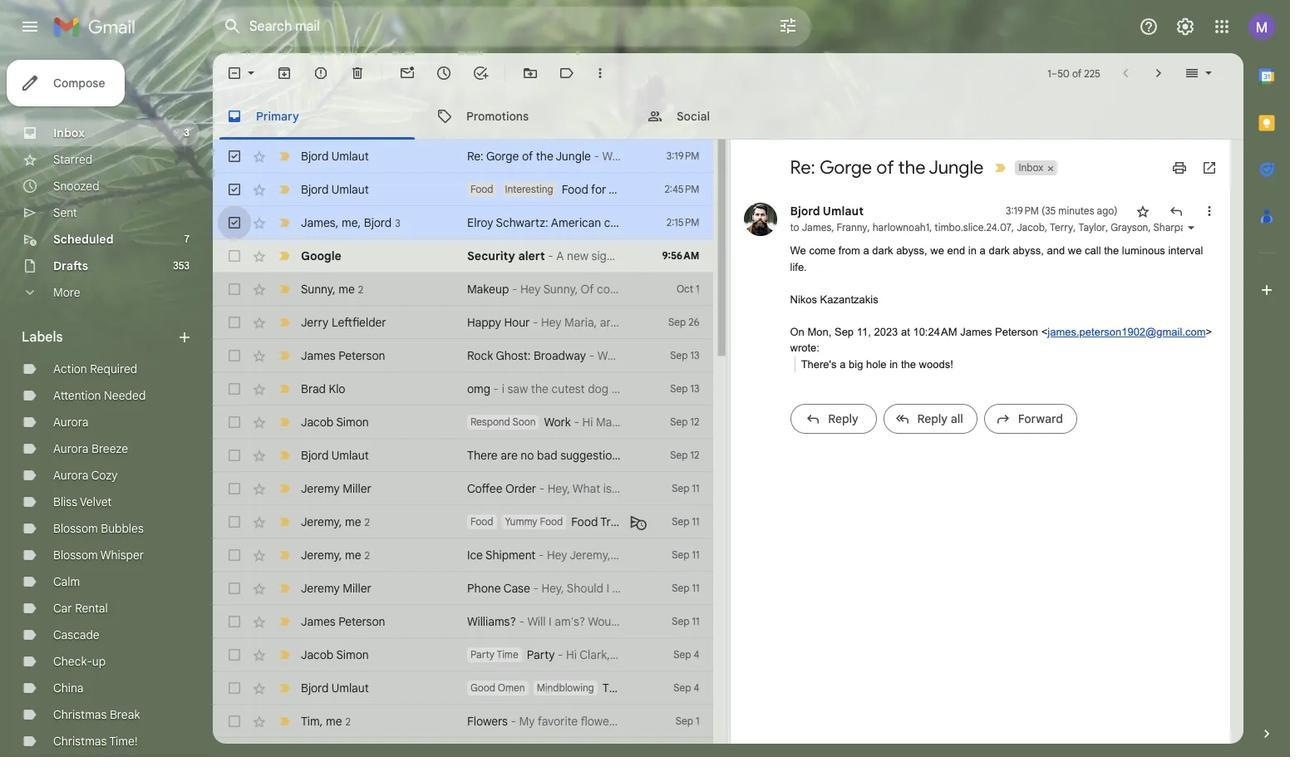Task type: describe. For each thing, give the bounding box(es) containing it.
case
[[504, 581, 530, 596]]

snoozed link
[[53, 179, 99, 194]]

aurora for aurora cozy
[[53, 468, 88, 483]]

11 for ice shipment -
[[692, 549, 699, 561]]

2 11 from the top
[[692, 515, 699, 528]]

11 for coffee order -
[[692, 482, 699, 495]]

11 for williams? - will i am's? would i be's?
[[692, 615, 699, 628]]

blossom bubbles link
[[53, 521, 144, 536]]

bjord umlaut up franny
[[790, 204, 864, 219]]

3:19 pm (35 minutes ago)
[[1006, 204, 1118, 217]]

>
[[1206, 325, 1212, 338]]

row containing sunny
[[213, 273, 713, 306]]

- right order
[[539, 481, 545, 496]]

2 for makeup -
[[358, 283, 363, 296]]

the right dog
[[611, 382, 629, 396]]

no
[[521, 448, 534, 463]]

- left will
[[519, 614, 524, 629]]

security alert -
[[467, 249, 556, 263]]

main menu image
[[20, 17, 40, 37]]

sep for 13th row from the bottom
[[670, 349, 688, 362]]

coffee order -
[[467, 481, 548, 496]]

sep for sixth row from the bottom
[[672, 582, 690, 594]]

sep 4 for the omen
[[674, 682, 699, 694]]

12 row from the top
[[213, 505, 713, 539]]

bubbles
[[101, 521, 144, 536]]

sent
[[53, 205, 77, 220]]

food up elroy
[[470, 183, 493, 195]]

at
[[901, 325, 910, 338]]

3 inside "labels" navigation
[[184, 126, 190, 139]]

the inside we come from a dark abyss, we end in a dark abyss, and we call the luminous interval life.
[[1104, 244, 1119, 257]]

bjord umlaut down klo
[[301, 448, 369, 463]]

important mainly because it was sent directly to you. switch
[[992, 160, 1009, 176]]

omg - i saw the cutest dog the other day
[[467, 382, 683, 396]]

miller for phone
[[343, 581, 371, 596]]

the right saw
[[531, 382, 549, 396]]

2:15 pm
[[666, 216, 699, 229]]

time
[[497, 648, 518, 661]]

food left for
[[562, 182, 588, 197]]

terry
[[1050, 221, 1073, 234]]

re: gorge of the jungle -
[[467, 149, 602, 164]]

brad
[[301, 382, 326, 396]]

taylor
[[1078, 221, 1106, 234]]

sep 13 for omg - i saw the cutest dog the other day
[[670, 382, 699, 395]]

0 horizontal spatial a
[[840, 358, 846, 370]]

ghost:
[[496, 348, 531, 363]]

food trucks
[[571, 515, 635, 529]]

would
[[588, 614, 621, 629]]

food down coffee
[[470, 515, 493, 528]]

sep for row containing brad klo
[[670, 382, 688, 395]]

promotions
[[466, 108, 529, 123]]

flowers
[[467, 714, 508, 729]]

sep for 10th row from the bottom
[[670, 449, 688, 461]]

mon,
[[807, 325, 832, 338]]

2 sep 11 from the top
[[672, 515, 699, 528]]

(35
[[1041, 204, 1056, 217]]

omg
[[467, 382, 490, 396]]

tab list inside re: gorge of the jungle main content
[[213, 93, 1244, 140]]

china
[[53, 681, 84, 696]]

christmas for christmas break
[[53, 707, 107, 722]]

ice
[[467, 548, 483, 563]]

gmail image
[[53, 10, 144, 43]]

1 we from the left
[[930, 244, 944, 257]]

1 horizontal spatial a
[[863, 244, 869, 257]]

compose
[[53, 76, 105, 91]]

bjord for 3:19 pm
[[301, 149, 329, 164]]

inbox for inbox button
[[1019, 161, 1043, 174]]

me for makeup
[[338, 281, 355, 296]]

there are no bad suggestions... link
[[467, 447, 633, 464]]

umlaut down klo
[[331, 448, 369, 463]]

and inside row
[[650, 215, 670, 230]]

0 horizontal spatial in
[[890, 358, 898, 370]]

blossom whisper
[[53, 548, 144, 563]]

2 horizontal spatial a
[[980, 244, 986, 257]]

peterson for rock ghost: broadway -
[[339, 348, 385, 363]]

omen for good omen
[[498, 682, 525, 694]]

the omen
[[602, 681, 657, 696]]

2023
[[874, 325, 898, 338]]

to
[[790, 221, 799, 234]]

of for re: gorge of the jungle
[[876, 156, 894, 179]]

jacob for work
[[301, 415, 334, 430]]

bliss
[[53, 495, 77, 510]]

2 we from the left
[[1068, 244, 1082, 257]]

1 row from the top
[[213, 140, 713, 173]]

sep 13 for rock ghost: broadway -
[[670, 349, 699, 362]]

2 abyss, from the left
[[1013, 244, 1044, 257]]

add to tasks image
[[472, 65, 489, 81]]

2 dark from the left
[[989, 244, 1010, 257]]

on
[[790, 325, 804, 338]]

car
[[53, 601, 72, 616]]

the up harlownoah1
[[898, 156, 926, 179]]

3 jeremy from the top
[[301, 547, 339, 562]]

compose button
[[7, 60, 125, 106]]

row containing jerry leftfielder
[[213, 306, 713, 339]]

settings image
[[1175, 17, 1195, 37]]

yummy
[[505, 515, 537, 528]]

james.peterson1902@gmail.com
[[1048, 325, 1206, 338]]

oct 1
[[677, 283, 699, 295]]

sep 11 for ice shipment -
[[672, 549, 699, 561]]

sent link
[[53, 205, 77, 220]]

- up the mindblowing
[[558, 648, 563, 662]]

3:19 pm (35 minutes ago) cell
[[1006, 203, 1118, 219]]

353
[[173, 259, 190, 272]]

alert
[[518, 249, 545, 263]]

coffee
[[467, 481, 503, 496]]

re: gorge of the jungle main content
[[213, 53, 1290, 757]]

calm link
[[53, 574, 80, 589]]

big hole
[[849, 358, 887, 370]]

woods!
[[919, 358, 953, 370]]

sep for 11th row from the bottom
[[670, 416, 688, 428]]

china link
[[53, 681, 84, 696]]

umlaut up franny
[[823, 204, 864, 219]]

- right alert in the left of the page
[[548, 249, 553, 263]]

franny
[[837, 221, 867, 234]]

interval
[[1168, 244, 1203, 257]]

happy hour -
[[467, 315, 541, 330]]

aurora for aurora link
[[53, 415, 88, 430]]

- right hour
[[533, 315, 538, 330]]

1 50 of 225
[[1048, 67, 1100, 79]]

christmas time!
[[53, 734, 138, 749]]

sep 26
[[668, 316, 699, 328]]

there's a big hole in the woods!
[[801, 358, 953, 370]]

13 row from the top
[[213, 539, 713, 572]]

starred
[[53, 152, 92, 167]]

scheduled link
[[53, 232, 114, 247]]

oct
[[677, 283, 693, 295]]

4 jeremy from the top
[[301, 581, 340, 596]]

2 jeremy from the top
[[301, 514, 339, 529]]

sep 11 for phone case -
[[672, 582, 699, 594]]

and inside we come from a dark abyss, we end in a dark abyss, and we call the luminous interval life.
[[1047, 244, 1065, 257]]

drafts link
[[53, 259, 88, 273]]

day
[[663, 382, 683, 396]]

rock ghost: broadway -
[[467, 348, 597, 363]]

order
[[505, 481, 536, 496]]

of for 1 50 of 225
[[1072, 67, 1082, 79]]

harlownoah1
[[873, 221, 929, 234]]

bjord umlaut for -
[[301, 149, 369, 164]]

16 row from the top
[[213, 638, 713, 672]]

11,
[[857, 325, 871, 338]]

1 jeremy from the top
[[301, 481, 340, 496]]

the left 'woods!'
[[901, 358, 916, 370]]

check-up link
[[53, 654, 106, 669]]

13 for omg - i saw the cutest dog the other day
[[690, 382, 699, 395]]

makeup
[[467, 282, 509, 297]]

1 horizontal spatial party
[[527, 648, 555, 662]]

phone case -
[[467, 581, 542, 596]]

aurora for aurora breeze
[[53, 441, 88, 456]]

there
[[467, 448, 498, 463]]

sep 12 for umlaut
[[670, 449, 699, 461]]

grayson
[[1111, 221, 1148, 234]]

toggle split pane mode image
[[1184, 65, 1200, 81]]

sep for 17th row
[[674, 682, 691, 694]]

velvet
[[80, 495, 112, 510]]

0 vertical spatial jacob
[[1017, 221, 1045, 234]]

christmas for christmas time!
[[53, 734, 107, 749]]

row containing brad klo
[[213, 372, 713, 406]]

labels navigation
[[0, 53, 213, 757]]

11 row from the top
[[213, 472, 713, 505]]

bjord umlaut for food for thought
[[301, 182, 369, 197]]

14 row from the top
[[213, 572, 713, 605]]

sunny , me 2
[[301, 281, 363, 296]]

call
[[1085, 244, 1101, 257]]

action
[[53, 362, 87, 377]]

james.peterson1902@gmail.com link
[[1048, 325, 1206, 338]]

10 row from the top
[[213, 439, 713, 472]]

leftfielder
[[332, 315, 386, 330]]

search mail image
[[218, 12, 248, 42]]

bjord for sep 4
[[301, 681, 329, 696]]

attention needed link
[[53, 388, 146, 403]]

- up for
[[594, 149, 599, 164]]

2 row from the top
[[213, 173, 713, 206]]

attention
[[53, 388, 101, 403]]

sep for 7th row from the bottom
[[672, 549, 690, 561]]

bad
[[537, 448, 557, 463]]

report spam image
[[313, 65, 329, 81]]

2 for flowers -
[[345, 715, 351, 728]]



Task type: vqa. For each thing, say whether or not it's contained in the screenshot.
from
yes



Task type: locate. For each thing, give the bounding box(es) containing it.
1 james peterson from the top
[[301, 348, 385, 363]]

aurora breeze
[[53, 441, 128, 456]]

jeremy miller
[[301, 481, 371, 496], [301, 581, 371, 596]]

aurora
[[53, 415, 88, 430], [53, 441, 88, 456], [53, 468, 88, 483]]

bjord umlaut for the omen
[[301, 681, 369, 696]]

row down phone
[[213, 605, 713, 638]]

0 vertical spatial simon
[[336, 415, 369, 430]]

bjord umlaut up tim , me 2
[[301, 681, 369, 696]]

i right will
[[549, 614, 552, 629]]

jungle up food for thought
[[556, 149, 591, 164]]

snoozed
[[53, 179, 99, 194]]

1 4 from the top
[[694, 648, 699, 661]]

christmas break
[[53, 707, 140, 722]]

1 vertical spatial blossom
[[53, 548, 98, 563]]

party right time
[[527, 648, 555, 662]]

simon for party
[[336, 648, 369, 662]]

simon for work
[[336, 415, 369, 430]]

0 vertical spatial 1
[[1048, 67, 1051, 79]]

christmas down christmas break
[[53, 734, 107, 749]]

row up rock
[[213, 306, 713, 339]]

19 row from the top
[[213, 738, 713, 757]]

thought
[[609, 182, 653, 197]]

me for ice
[[345, 547, 361, 562]]

re: for re: gorge of the jungle
[[790, 156, 815, 179]]

7 row from the top
[[213, 339, 713, 372]]

row
[[213, 140, 713, 173], [213, 173, 713, 206], [213, 206, 757, 239], [213, 239, 713, 273], [213, 273, 713, 306], [213, 306, 713, 339], [213, 339, 713, 372], [213, 372, 713, 406], [213, 406, 713, 439], [213, 439, 713, 472], [213, 472, 713, 505], [213, 505, 713, 539], [213, 539, 713, 572], [213, 572, 713, 605], [213, 605, 713, 638], [213, 638, 713, 672], [213, 672, 713, 705], [213, 705, 713, 738], [213, 738, 713, 757]]

row up coffee
[[213, 439, 713, 472]]

gorge for re: gorge of the jungle
[[819, 156, 872, 179]]

1 for flowers -
[[696, 715, 699, 727]]

0 horizontal spatial party
[[470, 648, 495, 661]]

1 jacob simon from the top
[[301, 415, 369, 430]]

labels image
[[559, 65, 575, 81]]

4 11 from the top
[[692, 582, 699, 594]]

gorge down promotions at top
[[486, 149, 519, 164]]

0 vertical spatial sep 12
[[670, 416, 699, 428]]

sep 13 down sep 26
[[670, 349, 699, 362]]

0 vertical spatial 3:19 pm
[[666, 150, 699, 162]]

1 horizontal spatial omen
[[625, 681, 657, 696]]

inbox inside button
[[1019, 161, 1043, 174]]

we
[[930, 244, 944, 257], [1068, 244, 1082, 257]]

gorge up franny
[[819, 156, 872, 179]]

3:19 pm for 3:19 pm (35 minutes ago)
[[1006, 204, 1039, 217]]

jacob simon up tim , me 2
[[301, 648, 369, 662]]

social
[[677, 108, 710, 123]]

umlaut down primary tab
[[331, 149, 369, 164]]

1 11 from the top
[[692, 482, 699, 495]]

sep 11 for williams? - will i am's? would i be's?
[[672, 615, 699, 628]]

3 aurora from the top
[[53, 468, 88, 483]]

3:19 pm inside cell
[[1006, 204, 1039, 217]]

0 horizontal spatial re:
[[467, 149, 484, 164]]

1 aurora from the top
[[53, 415, 88, 430]]

1 miller from the top
[[343, 481, 371, 496]]

2 vertical spatial 1
[[696, 715, 699, 727]]

security
[[467, 249, 515, 263]]

me for flowers
[[326, 714, 342, 729]]

jeremy , me 2 for food trucks
[[301, 514, 370, 529]]

inbox right important mainly because it was sent directly to you. switch
[[1019, 161, 1043, 174]]

sep for row containing jerry leftfielder
[[668, 316, 686, 328]]

bjord umlaut down primary tab
[[301, 149, 369, 164]]

jacob simon for work
[[301, 415, 369, 430]]

phone
[[467, 581, 501, 596]]

1 vertical spatial james peterson
[[301, 614, 385, 629]]

1 horizontal spatial dark
[[989, 244, 1010, 257]]

we left call
[[1068, 244, 1082, 257]]

simon up tim , me 2
[[336, 648, 369, 662]]

12 for jacob simon
[[690, 416, 699, 428]]

jungle inside row
[[556, 149, 591, 164]]

re: up to
[[790, 156, 815, 179]]

i left be's? on the bottom
[[624, 614, 627, 629]]

1 christmas from the top
[[53, 707, 107, 722]]

kazantzakis
[[820, 293, 878, 305]]

jungle for re: gorge of the jungle -
[[556, 149, 591, 164]]

1 horizontal spatial in
[[968, 244, 977, 257]]

- right shipment
[[539, 548, 544, 563]]

1 horizontal spatial and
[[1047, 244, 1065, 257]]

-
[[594, 149, 599, 164], [548, 249, 553, 263], [512, 282, 517, 297], [533, 315, 538, 330], [589, 348, 594, 363], [493, 382, 499, 396], [574, 415, 579, 430], [539, 481, 545, 496], [539, 548, 544, 563], [533, 581, 539, 596], [519, 614, 524, 629], [558, 648, 563, 662], [511, 714, 516, 729]]

1 sep 13 from the top
[[670, 349, 699, 362]]

christmas break link
[[53, 707, 140, 722]]

i
[[502, 382, 504, 396]]

food right "yummy" at the left
[[540, 515, 563, 528]]

2 vertical spatial jacob
[[301, 648, 334, 662]]

0 horizontal spatial and
[[650, 215, 670, 230]]

- right work
[[574, 415, 579, 430]]

9 row from the top
[[213, 406, 713, 439]]

3:19 pm for 3:19 pm
[[666, 150, 699, 162]]

12 for bjord umlaut
[[690, 449, 699, 461]]

jeremy , me 2 for -
[[301, 547, 370, 562]]

1 vertical spatial jeremy miller
[[301, 581, 371, 596]]

4
[[694, 648, 699, 661], [694, 682, 699, 694]]

- left i at the left
[[493, 382, 499, 396]]

james peterson for williams?
[[301, 614, 385, 629]]

drafts
[[53, 259, 88, 273]]

umlaut up tim , me 2
[[331, 681, 369, 696]]

3 sep 11 from the top
[[672, 549, 699, 561]]

1 vertical spatial 3:19 pm
[[1006, 204, 1039, 217]]

to james , franny , harlownoah1 , timbo.slice.24.07 , jacob , terry , taylor , grayson , sharpay ,
[[790, 221, 1196, 234]]

we left end
[[930, 244, 944, 257]]

food left the trucks
[[571, 515, 598, 529]]

jacob simon down klo
[[301, 415, 369, 430]]

None checkbox
[[226, 181, 243, 198], [226, 248, 243, 264], [226, 281, 243, 298], [226, 347, 243, 364], [226, 381, 243, 397], [226, 414, 243, 431], [226, 447, 243, 464], [226, 480, 243, 497], [226, 514, 243, 530], [226, 647, 243, 663], [226, 680, 243, 697], [226, 181, 243, 198], [226, 248, 243, 264], [226, 281, 243, 298], [226, 347, 243, 364], [226, 381, 243, 397], [226, 414, 243, 431], [226, 447, 243, 464], [226, 480, 243, 497], [226, 514, 243, 530], [226, 647, 243, 663], [226, 680, 243, 697]]

4 for party
[[694, 648, 699, 661]]

1 horizontal spatial re:
[[790, 156, 815, 179]]

re: inside row
[[467, 149, 484, 164]]

sep 4 for party
[[674, 648, 699, 661]]

jerry leftfielder
[[301, 315, 386, 330]]

television
[[672, 215, 722, 230]]

hour
[[504, 315, 530, 330]]

1 i from the left
[[549, 614, 552, 629]]

0 vertical spatial jeremy , me 2
[[301, 514, 370, 529]]

suggestions...
[[560, 448, 633, 463]]

1 vertical spatial 3
[[395, 217, 400, 229]]

be's?
[[630, 614, 658, 629]]

row up good
[[213, 638, 713, 672]]

3:19 pm inside row
[[666, 150, 699, 162]]

bjord
[[301, 149, 329, 164], [301, 182, 329, 197], [790, 204, 820, 219], [364, 215, 392, 230], [301, 448, 329, 463], [301, 681, 329, 696]]

snooze image
[[436, 65, 452, 81]]

1 vertical spatial and
[[1047, 244, 1065, 257]]

jacob for party
[[301, 648, 334, 662]]

17 row from the top
[[213, 672, 713, 705]]

row up omg
[[213, 339, 713, 372]]

labels heading
[[22, 329, 176, 346]]

2 13 from the top
[[690, 382, 699, 395]]

elroy
[[467, 215, 493, 230]]

0 vertical spatial sep 13
[[670, 349, 699, 362]]

2 horizontal spatial of
[[1072, 67, 1082, 79]]

promotions tab
[[423, 93, 633, 140]]

from
[[839, 244, 860, 257]]

- right case
[[533, 581, 539, 596]]

more image
[[592, 65, 608, 81]]

1 jeremy , me 2 from the top
[[301, 514, 370, 529]]

0 horizontal spatial 3
[[184, 126, 190, 139]]

row down good
[[213, 705, 713, 738]]

writer.
[[725, 215, 757, 230]]

row down rock
[[213, 372, 713, 406]]

1 vertical spatial sep 12
[[670, 449, 699, 461]]

1 vertical spatial 1
[[696, 283, 699, 295]]

0 vertical spatial miller
[[343, 481, 371, 496]]

sep for row containing tim
[[676, 715, 693, 727]]

tim , me 2
[[301, 714, 351, 729]]

timbo.slice.24.07
[[935, 221, 1012, 234]]

check-up
[[53, 654, 106, 669]]

1 vertical spatial 4
[[694, 682, 699, 694]]

row down ice
[[213, 572, 713, 605]]

3 inside james , me , bjord 3
[[395, 217, 400, 229]]

nikos kazantzakis
[[790, 293, 878, 305]]

1 horizontal spatial of
[[876, 156, 894, 179]]

1 vertical spatial 13
[[690, 382, 699, 395]]

1
[[1048, 67, 1051, 79], [696, 283, 699, 295], [696, 715, 699, 727]]

0 horizontal spatial abyss,
[[896, 244, 927, 257]]

are
[[501, 448, 518, 463]]

time!
[[109, 734, 138, 749]]

5 sep 11 from the top
[[672, 615, 699, 628]]

sep for fourth row from the bottom of the re: gorge of the jungle main content
[[674, 648, 691, 661]]

0 vertical spatial peterson
[[995, 325, 1038, 338]]

13 for rock ghost: broadway -
[[690, 349, 699, 362]]

2 simon from the top
[[336, 648, 369, 662]]

cascade link
[[53, 628, 99, 643]]

on mon, sep 11, 2023 at 10:24 am james peterson < james.peterson1902@gmail.com
[[790, 325, 1206, 338]]

dark down harlownoah1
[[872, 244, 893, 257]]

0 vertical spatial christmas
[[53, 707, 107, 722]]

ago)
[[1097, 204, 1118, 217]]

2
[[358, 283, 363, 296], [365, 516, 370, 528], [365, 549, 370, 561], [345, 715, 351, 728]]

scheduled
[[53, 232, 114, 247]]

2 jeremy miller from the top
[[301, 581, 371, 596]]

1 12 from the top
[[690, 416, 699, 428]]

inbox up the starred link
[[53, 126, 85, 140]]

aurora down aurora link
[[53, 441, 88, 456]]

1 blossom from the top
[[53, 521, 98, 536]]

1 for makeup -
[[696, 283, 699, 295]]

blossom for blossom whisper
[[53, 548, 98, 563]]

- right makeup
[[512, 282, 517, 297]]

archive image
[[276, 65, 293, 81]]

2 i from the left
[[624, 614, 627, 629]]

1 vertical spatial inbox
[[1019, 161, 1043, 174]]

0 horizontal spatial 3:19 pm
[[666, 150, 699, 162]]

11 for phone case -
[[692, 582, 699, 594]]

dark down the to james , franny , harlownoah1 , timbo.slice.24.07 , jacob , terry , taylor , grayson , sharpay ,
[[989, 244, 1010, 257]]

inbox inside "labels" navigation
[[53, 126, 85, 140]]

row down elroy
[[213, 239, 713, 273]]

in right big hole
[[890, 358, 898, 370]]

james peterson for rock
[[301, 348, 385, 363]]

0 vertical spatial in
[[968, 244, 977, 257]]

2 4 from the top
[[694, 682, 699, 694]]

1 vertical spatial miller
[[343, 581, 371, 596]]

bjord for sep 12
[[301, 448, 329, 463]]

1 vertical spatial 12
[[690, 449, 699, 461]]

primary tab
[[213, 93, 421, 140]]

2 vertical spatial peterson
[[339, 614, 385, 629]]

1 vertical spatial sep 4
[[674, 682, 699, 694]]

james , me , bjord 3
[[301, 215, 400, 230]]

2 sep 4 from the top
[[674, 682, 699, 694]]

1 sep 4 from the top
[[674, 648, 699, 661]]

christmas down china link
[[53, 707, 107, 722]]

of up harlownoah1
[[876, 156, 894, 179]]

abyss, down the to james , franny , harlownoah1 , timbo.slice.24.07 , jacob , terry , taylor , grayson , sharpay ,
[[1013, 244, 1044, 257]]

1 abyss, from the left
[[896, 244, 927, 257]]

<
[[1041, 325, 1048, 338]]

required
[[90, 362, 137, 377]]

1 13 from the top
[[690, 349, 699, 362]]

15 row from the top
[[213, 605, 713, 638]]

13 down 26
[[690, 349, 699, 362]]

4 for the omen
[[694, 682, 699, 694]]

1 horizontal spatial gorge
[[819, 156, 872, 179]]

aurora cozy
[[53, 468, 118, 483]]

aurora up "bliss"
[[53, 468, 88, 483]]

9:56 am
[[662, 249, 699, 262]]

None checkbox
[[226, 65, 243, 81], [226, 148, 243, 165], [226, 214, 243, 231], [226, 314, 243, 331], [226, 547, 243, 564], [226, 580, 243, 597], [226, 613, 243, 630], [226, 713, 243, 730], [226, 65, 243, 81], [226, 148, 243, 165], [226, 214, 243, 231], [226, 314, 243, 331], [226, 547, 243, 564], [226, 580, 243, 597], [226, 613, 243, 630], [226, 713, 243, 730]]

row containing james
[[213, 206, 757, 239]]

of right '50'
[[1072, 67, 1082, 79]]

row down there
[[213, 472, 713, 505]]

row containing google
[[213, 239, 713, 273]]

1 vertical spatial peterson
[[339, 348, 385, 363]]

umlaut for -
[[331, 149, 369, 164]]

1 horizontal spatial inbox
[[1019, 161, 1043, 174]]

dark
[[872, 244, 893, 257], [989, 244, 1010, 257]]

peterson
[[995, 325, 1038, 338], [339, 348, 385, 363], [339, 614, 385, 629]]

klo
[[329, 382, 345, 396]]

0 vertical spatial jacob simon
[[301, 415, 369, 430]]

cozy
[[91, 468, 118, 483]]

a down timbo.slice.24.07
[[980, 244, 986, 257]]

and down the terry
[[1047, 244, 1065, 257]]

2 jacob simon from the top
[[301, 648, 369, 662]]

13 right the day
[[690, 382, 699, 395]]

primary
[[256, 108, 299, 123]]

row down omg
[[213, 406, 713, 439]]

blossom for blossom bubbles
[[53, 521, 98, 536]]

row down promotions at top
[[213, 140, 713, 173]]

1 vertical spatial jacob simon
[[301, 648, 369, 662]]

- right flowers
[[511, 714, 516, 729]]

5 11 from the top
[[692, 615, 699, 628]]

26
[[689, 316, 699, 328]]

1 horizontal spatial abyss,
[[1013, 244, 1044, 257]]

tim
[[301, 714, 320, 729]]

0 vertical spatial blossom
[[53, 521, 98, 536]]

1 horizontal spatial jungle
[[929, 156, 984, 179]]

2 sep 12 from the top
[[670, 449, 699, 461]]

yummy food
[[505, 515, 563, 528]]

in right end
[[968, 244, 977, 257]]

a right the from
[[863, 244, 869, 257]]

party left time
[[470, 648, 495, 661]]

row down flowers
[[213, 738, 713, 757]]

1 vertical spatial aurora
[[53, 441, 88, 456]]

respond
[[470, 416, 510, 428]]

1 vertical spatial christmas
[[53, 734, 107, 749]]

1 jeremy miller from the top
[[301, 481, 371, 496]]

1 vertical spatial jacob
[[301, 415, 334, 430]]

2 sep 13 from the top
[[670, 382, 699, 395]]

check-
[[53, 654, 92, 669]]

3 row from the top
[[213, 206, 757, 239]]

williams? - will i am's? would i be's?
[[467, 614, 658, 629]]

sep for 9th row from the bottom
[[672, 482, 690, 495]]

sep 1
[[676, 715, 699, 727]]

abyss, down harlownoah1
[[896, 244, 927, 257]]

1 horizontal spatial 3:19 pm
[[1006, 204, 1039, 217]]

support image
[[1139, 17, 1159, 37]]

2 for ice shipment -
[[365, 549, 370, 561]]

elroy schwartz: american comedy and television writer. link
[[467, 214, 757, 231]]

move to image
[[522, 65, 539, 81]]

up
[[92, 654, 106, 669]]

6 row from the top
[[213, 306, 713, 339]]

jungle for re: gorge of the jungle
[[929, 156, 984, 179]]

umlaut up james , me , bjord 3
[[331, 182, 369, 197]]

4 row from the top
[[213, 239, 713, 273]]

we
[[790, 244, 806, 257]]

0 vertical spatial 4
[[694, 648, 699, 661]]

blossom down bliss velvet
[[53, 521, 98, 536]]

sep 12 for simon
[[670, 416, 699, 428]]

2 inside tim , me 2
[[345, 715, 351, 728]]

0 vertical spatial and
[[650, 215, 670, 230]]

1 horizontal spatial i
[[624, 614, 627, 629]]

0 horizontal spatial gorge
[[486, 149, 519, 164]]

re: down promotions at top
[[467, 149, 484, 164]]

0 vertical spatial 13
[[690, 349, 699, 362]]

2 aurora from the top
[[53, 441, 88, 456]]

inbox for inbox link
[[53, 126, 85, 140]]

omen right good
[[498, 682, 525, 694]]

2 vertical spatial aurora
[[53, 468, 88, 483]]

1 vertical spatial simon
[[336, 648, 369, 662]]

omen for the omen
[[625, 681, 657, 696]]

1 vertical spatial sep 13
[[670, 382, 699, 395]]

jacob down (35
[[1017, 221, 1045, 234]]

blossom bubbles
[[53, 521, 144, 536]]

starred link
[[53, 152, 92, 167]]

delete image
[[349, 65, 366, 81]]

of for re: gorge of the jungle -
[[522, 149, 533, 164]]

umlaut for the omen
[[331, 681, 369, 696]]

jeremy
[[301, 481, 340, 496], [301, 514, 339, 529], [301, 547, 339, 562], [301, 581, 340, 596]]

0 horizontal spatial of
[[522, 149, 533, 164]]

jerry
[[301, 315, 329, 330]]

1 horizontal spatial 3
[[395, 217, 400, 229]]

advanced search options image
[[771, 9, 805, 42]]

umlaut for food for thought
[[331, 182, 369, 197]]

sep 13
[[670, 349, 699, 362], [670, 382, 699, 395]]

1 vertical spatial in
[[890, 358, 898, 370]]

0 horizontal spatial jungle
[[556, 149, 591, 164]]

in inside we come from a dark abyss, we end in a dark abyss, and we call the luminous interval life.
[[968, 244, 977, 257]]

0 vertical spatial sep 4
[[674, 648, 699, 661]]

row up 'happy'
[[213, 273, 713, 306]]

party inside party time party -
[[470, 648, 495, 661]]

tab list
[[1244, 53, 1290, 697], [213, 93, 1244, 140]]

elroy schwartz: american comedy and television writer.
[[467, 215, 757, 230]]

2 james peterson from the top
[[301, 614, 385, 629]]

sep 11
[[672, 482, 699, 495], [672, 515, 699, 528], [672, 549, 699, 561], [672, 582, 699, 594], [672, 615, 699, 628]]

aurora link
[[53, 415, 88, 430]]

tab list containing primary
[[213, 93, 1244, 140]]

0 horizontal spatial omen
[[498, 682, 525, 694]]

0 vertical spatial jeremy miller
[[301, 481, 371, 496]]

row up flowers
[[213, 672, 713, 705]]

2 blossom from the top
[[53, 548, 98, 563]]

sep 13 right other
[[670, 382, 699, 395]]

1 vertical spatial jeremy , me 2
[[301, 547, 370, 562]]

sep
[[668, 316, 686, 328], [835, 325, 854, 338], [670, 349, 688, 362], [670, 382, 688, 395], [670, 416, 688, 428], [670, 449, 688, 461], [672, 482, 690, 495], [672, 515, 690, 528], [672, 549, 690, 561], [672, 582, 690, 594], [672, 615, 690, 628], [674, 648, 691, 661], [674, 682, 691, 694], [676, 715, 693, 727]]

older image
[[1150, 65, 1167, 81]]

0 vertical spatial inbox
[[53, 126, 85, 140]]

omen right the
[[625, 681, 657, 696]]

sep for fifth row from the bottom of the re: gorge of the jungle main content
[[672, 615, 690, 628]]

bjord for 2:45 pm
[[301, 182, 329, 197]]

18 row from the top
[[213, 705, 713, 738]]

cutest
[[552, 382, 585, 396]]

0 horizontal spatial i
[[549, 614, 552, 629]]

and right comedy
[[650, 215, 670, 230]]

respond soon work -
[[470, 415, 582, 430]]

jeremy miller for coffee order
[[301, 481, 371, 496]]

luminous
[[1122, 244, 1165, 257]]

the right call
[[1104, 244, 1119, 257]]

of inside row
[[522, 149, 533, 164]]

aurora down attention
[[53, 415, 88, 430]]

jacob simon
[[301, 415, 369, 430], [301, 648, 369, 662]]

8 row from the top
[[213, 372, 713, 406]]

0 vertical spatial aurora
[[53, 415, 88, 430]]

1 simon from the top
[[336, 415, 369, 430]]

re: for re: gorge of the jungle -
[[467, 149, 484, 164]]

other
[[632, 382, 661, 396]]

sharpay
[[1153, 221, 1191, 234]]

gorge for re: gorge of the jungle -
[[486, 149, 519, 164]]

simon down klo
[[336, 415, 369, 430]]

2 christmas from the top
[[53, 734, 107, 749]]

sep 11 for coffee order -
[[672, 482, 699, 495]]

row up elroy
[[213, 173, 713, 206]]

the
[[536, 149, 553, 164], [898, 156, 926, 179], [1104, 244, 1119, 257], [901, 358, 916, 370], [531, 382, 549, 396], [611, 382, 629, 396]]

social tab
[[633, 93, 843, 140]]

gorge
[[486, 149, 519, 164], [819, 156, 872, 179]]

jacob up tim
[[301, 648, 334, 662]]

sep 4
[[674, 648, 699, 661], [674, 682, 699, 694]]

2 miller from the top
[[343, 581, 371, 596]]

peterson for williams? - will i am's? would i be's?
[[339, 614, 385, 629]]

3:19 pm up 2:45 pm
[[666, 150, 699, 162]]

None search field
[[213, 7, 811, 47]]

row containing tim
[[213, 705, 713, 738]]

0 horizontal spatial inbox
[[53, 126, 85, 140]]

jacob simon for party
[[301, 648, 369, 662]]

> wrote:
[[790, 325, 1212, 354]]

miller for coffee
[[343, 481, 371, 496]]

re: gorge of the jungle
[[790, 156, 984, 179]]

5 row from the top
[[213, 273, 713, 306]]

2 12 from the top
[[690, 449, 699, 461]]

1 dark from the left
[[872, 244, 893, 257]]

american
[[551, 215, 601, 230]]

jungle left important mainly because it was sent directly to you. switch
[[929, 156, 984, 179]]

Not starred checkbox
[[1134, 203, 1151, 219]]

row up security
[[213, 206, 757, 239]]

1 sep 12 from the top
[[670, 416, 699, 428]]

jacob down brad in the left of the page
[[301, 415, 334, 430]]

0 vertical spatial 3
[[184, 126, 190, 139]]

3:19 pm left (35
[[1006, 204, 1039, 217]]

0 horizontal spatial dark
[[872, 244, 893, 257]]

Search mail text field
[[249, 18, 731, 35]]

2 jeremy , me 2 from the top
[[301, 547, 370, 562]]

a right there's
[[840, 358, 846, 370]]

- right the broadway
[[589, 348, 594, 363]]

the up interesting
[[536, 149, 553, 164]]

4 sep 11 from the top
[[672, 582, 699, 594]]

3 11 from the top
[[692, 549, 699, 561]]

1 horizontal spatial we
[[1068, 244, 1082, 257]]

2 inside sunny , me 2
[[358, 283, 363, 296]]

0 vertical spatial 12
[[690, 416, 699, 428]]

jeremy miller for phone case
[[301, 581, 371, 596]]

0 vertical spatial james peterson
[[301, 348, 385, 363]]

bjord umlaut up james , me , bjord 3
[[301, 182, 369, 197]]

0 horizontal spatial we
[[930, 244, 944, 257]]

has scheduled message image
[[630, 514, 646, 530]]

row up phone
[[213, 539, 713, 572]]

happy
[[467, 315, 501, 330]]

1 sep 11 from the top
[[672, 482, 699, 495]]

james
[[301, 215, 336, 230], [802, 221, 832, 234], [960, 325, 992, 338], [301, 348, 336, 363], [301, 614, 336, 629]]

we come from a dark abyss, we end in a dark abyss, and we call the luminous interval life.
[[790, 244, 1203, 273]]



